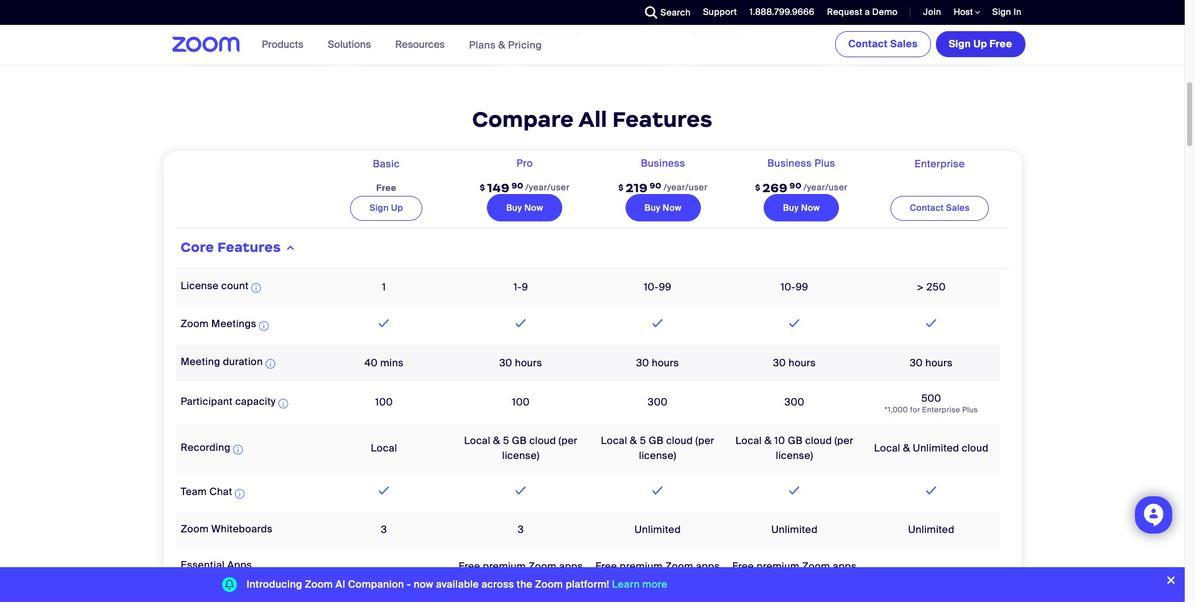 Task type: locate. For each thing, give the bounding box(es) containing it.
1 horizontal spatial buy now
[[645, 202, 682, 213]]

zoom
[[181, 317, 209, 330], [181, 523, 209, 536], [529, 560, 557, 573], [665, 560, 693, 573], [802, 560, 830, 573], [305, 578, 333, 591], [535, 578, 563, 591]]

/year/user down pro
[[525, 182, 570, 193]]

(terms
[[513, 575, 543, 588], [649, 575, 680, 588], [786, 575, 817, 588]]

3 up companion
[[381, 523, 387, 536]]

1 horizontal spatial plus
[[962, 405, 978, 415]]

sign up
[[370, 202, 403, 213]]

2 see detail button from the left
[[358, 29, 402, 40]]

more
[[204, 577, 224, 587]]

license)
[[502, 449, 540, 462], [639, 449, 676, 462], [776, 449, 813, 462]]

not included image
[[378, 566, 390, 581], [925, 566, 937, 581]]

/year/user down business plus in the top right of the page
[[804, 182, 848, 193]]

/year/user for 149
[[525, 182, 570, 193]]

up down host dropdown button
[[974, 37, 987, 50]]

3 up the
[[518, 523, 524, 536]]

$ 219 90 /year/user
[[618, 180, 708, 195]]

99
[[659, 280, 672, 293], [796, 280, 808, 293]]

1 horizontal spatial learn
[[612, 578, 640, 591]]

3 buy now link from the left
[[764, 194, 839, 221]]

2 horizontal spatial apps
[[833, 560, 857, 573]]

0 horizontal spatial learn
[[181, 577, 202, 587]]

1 vertical spatial enterprise
[[922, 405, 960, 415]]

learn more link
[[181, 577, 224, 587]]

learn down essential
[[181, 577, 202, 587]]

2 horizontal spatial gb
[[788, 434, 803, 447]]

0 vertical spatial up
[[974, 37, 987, 50]]

1 license) from the left
[[502, 449, 540, 462]]

0 horizontal spatial 100
[[375, 396, 393, 409]]

see for 2nd see detail button
[[358, 29, 375, 40]]

0 horizontal spatial buy now link
[[487, 194, 562, 221]]

core features cell
[[176, 233, 1009, 263]]

4 hours from the left
[[926, 356, 953, 369]]

0 horizontal spatial (per
[[559, 434, 578, 447]]

local
[[464, 434, 490, 447], [601, 434, 627, 447], [736, 434, 762, 447], [371, 442, 397, 455], [874, 442, 900, 455]]

0 horizontal spatial 10-
[[644, 280, 659, 293]]

0 horizontal spatial /year/user
[[525, 182, 570, 193]]

detail for first see detail button from the left
[[211, 29, 235, 40]]

contact sales link
[[835, 31, 931, 57], [891, 196, 989, 221]]

detail down 'demo'
[[877, 29, 902, 40]]

plans & pricing link
[[469, 38, 542, 51], [469, 38, 542, 51]]

2 10- from the left
[[781, 280, 796, 293]]

0 horizontal spatial buy
[[506, 202, 522, 213]]

plus right 500
[[962, 405, 978, 415]]

1 year from the left
[[490, 575, 510, 588]]

detail right the pricing at the top of page
[[544, 29, 569, 40]]

0 horizontal spatial up
[[391, 202, 403, 213]]

30
[[499, 356, 512, 369], [636, 356, 649, 369], [773, 356, 786, 369], [910, 356, 923, 369]]

basic
[[373, 158, 400, 171]]

/year/user inside $ 269 90 /year/user
[[804, 182, 848, 193]]

free
[[990, 37, 1012, 50], [376, 183, 396, 194], [459, 560, 480, 573], [596, 560, 617, 573], [732, 560, 754, 573]]

now down the $ 219 90 /year/user
[[663, 202, 682, 213]]

contact sales inside meetings navigation
[[848, 37, 918, 50]]

buy now link for 219
[[625, 194, 701, 221]]

2 horizontal spatial (terms
[[786, 575, 817, 588]]

buy now
[[506, 202, 543, 213], [645, 202, 682, 213], [783, 202, 820, 213]]

3 $ from the left
[[755, 182, 761, 193]]

1 horizontal spatial 300
[[785, 396, 804, 409]]

300
[[648, 396, 668, 409], [785, 396, 804, 409]]

90
[[512, 180, 524, 191], [650, 180, 662, 191], [790, 180, 802, 191]]

2 horizontal spatial license)
[[776, 449, 813, 462]]

essential apps learn more
[[181, 559, 252, 587]]

3 detail from the left
[[544, 29, 569, 40]]

0 horizontal spatial 300
[[648, 396, 668, 409]]

cloud inside 'local & 10 gb cloud (per license)'
[[805, 434, 832, 447]]

3 now from the left
[[801, 202, 820, 213]]

now
[[524, 202, 543, 213], [663, 202, 682, 213], [801, 202, 820, 213]]

host button
[[954, 6, 980, 18]]

1 horizontal spatial gb
[[649, 434, 664, 447]]

1 business from the left
[[641, 157, 685, 170]]

request
[[827, 6, 863, 17]]

219
[[626, 180, 648, 195]]

products
[[262, 38, 303, 51]]

now down $ 269 90 /year/user
[[801, 202, 820, 213]]

1 horizontal spatial buy now link
[[625, 194, 701, 221]]

1 horizontal spatial premium
[[620, 560, 663, 573]]

1 horizontal spatial (per
[[696, 434, 714, 447]]

1 horizontal spatial year
[[626, 575, 647, 588]]

up
[[974, 37, 987, 50], [391, 202, 403, 213]]

0 horizontal spatial year
[[490, 575, 510, 588]]

join
[[923, 6, 941, 17]]

zoom logo image
[[172, 37, 240, 52]]

$ left 149
[[480, 182, 485, 193]]

banner
[[157, 25, 1028, 65]]

up down "basic"
[[391, 202, 403, 213]]

2 90 from the left
[[650, 180, 662, 191]]

2 99 from the left
[[796, 280, 808, 293]]

products button
[[262, 25, 309, 65]]

0 horizontal spatial gb
[[512, 434, 527, 447]]

2 apply) from the left
[[683, 575, 711, 588]]

/year/user inside the $ 219 90 /year/user
[[664, 182, 708, 193]]

detail right solutions dropdown button
[[377, 29, 402, 40]]

detail for 2nd see detail button
[[377, 29, 402, 40]]

learn left more
[[612, 578, 640, 591]]

2 now from the left
[[663, 202, 682, 213]]

up inside the 'core features' application
[[391, 202, 403, 213]]

0 vertical spatial features
[[612, 106, 713, 133]]

license
[[181, 279, 219, 292]]

now
[[414, 578, 433, 591]]

3 /year/user from the left
[[804, 182, 848, 193]]

1 horizontal spatial 10-
[[781, 280, 796, 293]]

1-
[[514, 280, 522, 293]]

2 300 from the left
[[785, 396, 804, 409]]

2 horizontal spatial 90
[[790, 180, 802, 191]]

1 vertical spatial up
[[391, 202, 403, 213]]

0 horizontal spatial local & 5 gb cloud (per license)
[[464, 434, 578, 462]]

2 buy from the left
[[645, 202, 661, 213]]

request a demo link
[[818, 0, 901, 25], [827, 6, 898, 17]]

join link left host
[[914, 0, 944, 25]]

contact sales link inside meetings navigation
[[835, 31, 931, 57]]

1 horizontal spatial local & 5 gb cloud (per license)
[[601, 434, 714, 462]]

0 horizontal spatial features
[[218, 239, 281, 256]]

recording
[[181, 441, 231, 454]]

features inside cell
[[218, 239, 281, 256]]

2 detail from the left
[[377, 29, 402, 40]]

1 buy now from the left
[[506, 202, 543, 213]]

1 see detail from the left
[[191, 29, 235, 40]]

1 horizontal spatial 90
[[650, 180, 662, 191]]

buy now down the $ 149 90 /year/user on the left of the page
[[506, 202, 543, 213]]

0 horizontal spatial (terms
[[513, 575, 543, 588]]

product information navigation
[[253, 25, 551, 65]]

see
[[191, 29, 208, 40], [358, 29, 375, 40], [525, 29, 542, 40], [691, 29, 708, 40], [858, 29, 875, 40]]

whiteboards
[[211, 523, 273, 536]]

see detail for 2nd see detail button from the right
[[691, 29, 735, 40]]

detail
[[211, 29, 235, 40], [377, 29, 402, 40], [544, 29, 569, 40], [711, 29, 735, 40], [877, 29, 902, 40]]

business up the $ 219 90 /year/user
[[641, 157, 685, 170]]

apply)
[[546, 575, 574, 588], [683, 575, 711, 588], [820, 575, 848, 588]]

for inside 500 *1,000 for enterprise plus
[[910, 405, 920, 415]]

license count application
[[181, 279, 264, 296]]

see detail button
[[191, 29, 235, 40], [358, 29, 402, 40], [525, 29, 569, 40], [691, 29, 735, 40], [858, 29, 902, 40]]

pricing
[[508, 38, 542, 51]]

0 horizontal spatial premium
[[483, 560, 526, 573]]

meetings navigation
[[833, 25, 1028, 60]]

support
[[703, 6, 737, 17]]

90 for 149
[[512, 180, 524, 191]]

1 horizontal spatial free premium zoom apps for 1 year (terms apply)
[[596, 560, 720, 588]]

team chat application
[[181, 485, 247, 501]]

$ inside the $ 149 90 /year/user
[[480, 182, 485, 193]]

see detail for 2nd see detail button
[[358, 29, 402, 40]]

1 horizontal spatial sign
[[949, 37, 971, 50]]

3 buy now from the left
[[783, 202, 820, 213]]

3 see detail from the left
[[525, 29, 569, 40]]

2 horizontal spatial buy now link
[[764, 194, 839, 221]]

sign in link
[[983, 0, 1028, 25], [992, 6, 1022, 17]]

1 vertical spatial contact
[[910, 202, 944, 213]]

1 $ from the left
[[480, 182, 485, 193]]

2 horizontal spatial premium
[[757, 560, 800, 573]]

3 30 from the left
[[773, 356, 786, 369]]

1 horizontal spatial contact
[[910, 202, 944, 213]]

3 90 from the left
[[790, 180, 802, 191]]

1 horizontal spatial apps
[[696, 560, 720, 573]]

see for fifth see detail button
[[858, 29, 875, 40]]

0 vertical spatial contact
[[848, 37, 888, 50]]

5 detail from the left
[[877, 29, 902, 40]]

sign left the in
[[992, 6, 1011, 17]]

buy now link for 269
[[764, 194, 839, 221]]

90 right 269
[[790, 180, 802, 191]]

contact
[[848, 37, 888, 50], [910, 202, 944, 213]]

1 buy from the left
[[506, 202, 522, 213]]

sign
[[992, 6, 1011, 17], [949, 37, 971, 50], [370, 202, 389, 213]]

2 $ from the left
[[618, 182, 624, 193]]

/year/user inside the $ 149 90 /year/user
[[525, 182, 570, 193]]

business
[[641, 157, 685, 170], [768, 157, 812, 170]]

1 not included image from the left
[[378, 566, 390, 581]]

1 30 hours from the left
[[499, 356, 542, 369]]

buy down the $ 149 90 /year/user on the left of the page
[[506, 202, 522, 213]]

1 hours from the left
[[515, 356, 542, 369]]

for
[[910, 405, 920, 415], [467, 575, 480, 588], [604, 575, 617, 588], [741, 575, 754, 588]]

1 100 from the left
[[375, 396, 393, 409]]

$ inside $ 269 90 /year/user
[[755, 182, 761, 193]]

join link up meetings navigation
[[923, 6, 941, 17]]

2 horizontal spatial free premium zoom apps for 1 year (terms apply)
[[732, 560, 857, 588]]

2 see from the left
[[358, 29, 375, 40]]

1 horizontal spatial /year/user
[[664, 182, 708, 193]]

enterprise inside 500 *1,000 for enterprise plus
[[922, 405, 960, 415]]

1 horizontal spatial apply)
[[683, 575, 711, 588]]

4 see from the left
[[691, 29, 708, 40]]

1 /year/user from the left
[[525, 182, 570, 193]]

included image
[[513, 316, 529, 331], [376, 484, 392, 498], [650, 484, 666, 498], [923, 484, 940, 498]]

learn
[[181, 577, 202, 587], [612, 578, 640, 591]]

sign for sign up free
[[949, 37, 971, 50]]

apps
[[559, 560, 583, 573], [696, 560, 720, 573], [833, 560, 857, 573]]

1 now from the left
[[524, 202, 543, 213]]

2 horizontal spatial year
[[763, 575, 784, 588]]

all
[[579, 106, 607, 133]]

sign down "basic"
[[370, 202, 389, 213]]

up inside button
[[974, 37, 987, 50]]

0 vertical spatial sales
[[890, 37, 918, 50]]

compare all features
[[472, 106, 713, 133]]

sign up free
[[949, 37, 1012, 50]]

3 (per from the left
[[835, 434, 854, 447]]

1 vertical spatial sign
[[949, 37, 971, 50]]

1 30 from the left
[[499, 356, 512, 369]]

> 250
[[917, 280, 946, 293]]

/year/user for 269
[[804, 182, 848, 193]]

500 *1,000 for enterprise plus
[[885, 392, 978, 415]]

0 horizontal spatial business
[[641, 157, 685, 170]]

0 horizontal spatial 99
[[659, 280, 672, 293]]

2 horizontal spatial now
[[801, 202, 820, 213]]

2 buy now from the left
[[645, 202, 682, 213]]

0 horizontal spatial apps
[[559, 560, 583, 573]]

1 horizontal spatial now
[[663, 202, 682, 213]]

buy now for 269
[[783, 202, 820, 213]]

sign inside the 'core features' application
[[370, 202, 389, 213]]

detail down support
[[711, 29, 735, 40]]

buy now down $ 269 90 /year/user
[[783, 202, 820, 213]]

now for 269
[[801, 202, 820, 213]]

3 gb from the left
[[788, 434, 803, 447]]

$ left the 219
[[618, 182, 624, 193]]

resources button
[[395, 25, 450, 65]]

0 vertical spatial contact sales
[[848, 37, 918, 50]]

3 buy from the left
[[783, 202, 799, 213]]

now for 149
[[524, 202, 543, 213]]

2 business from the left
[[768, 157, 812, 170]]

hours
[[515, 356, 542, 369], [652, 356, 679, 369], [789, 356, 816, 369], [926, 356, 953, 369]]

1 buy now link from the left
[[487, 194, 562, 221]]

buy down the $ 219 90 /year/user
[[645, 202, 661, 213]]

2 horizontal spatial buy
[[783, 202, 799, 213]]

plus up $ 269 90 /year/user
[[815, 157, 835, 170]]

0 horizontal spatial free premium zoom apps for 1 year (terms apply)
[[459, 560, 583, 588]]

& inside 'local & 10 gb cloud (per license)'
[[765, 434, 772, 447]]

duration
[[223, 355, 263, 368]]

4 detail from the left
[[711, 29, 735, 40]]

recording application
[[181, 441, 245, 457]]

1 horizontal spatial license)
[[639, 449, 676, 462]]

0 horizontal spatial sign
[[370, 202, 389, 213]]

3 license) from the left
[[776, 449, 813, 462]]

5 see detail from the left
[[858, 29, 902, 40]]

sign for sign up
[[370, 202, 389, 213]]

2 /year/user from the left
[[664, 182, 708, 193]]

10-
[[644, 280, 659, 293], [781, 280, 796, 293]]

90 inside the $ 219 90 /year/user
[[650, 180, 662, 191]]

90 inside the $ 149 90 /year/user
[[512, 180, 524, 191]]

0 horizontal spatial $
[[480, 182, 485, 193]]

in
[[1014, 6, 1022, 17]]

0 horizontal spatial license)
[[502, 449, 540, 462]]

0 horizontal spatial 3
[[381, 523, 387, 536]]

0 horizontal spatial plus
[[815, 157, 835, 170]]

-
[[407, 578, 411, 591]]

1 horizontal spatial buy
[[645, 202, 661, 213]]

10-99
[[644, 280, 672, 293], [781, 280, 808, 293]]

$ left 269
[[755, 182, 761, 193]]

unlimited
[[913, 442, 959, 455], [635, 523, 681, 536], [771, 523, 818, 536], [908, 523, 955, 536]]

0 horizontal spatial now
[[524, 202, 543, 213]]

1 vertical spatial features
[[218, 239, 281, 256]]

2 horizontal spatial buy now
[[783, 202, 820, 213]]

1 horizontal spatial 10-99
[[781, 280, 808, 293]]

0 vertical spatial plus
[[815, 157, 835, 170]]

plans & pricing
[[469, 38, 542, 51]]

0 horizontal spatial buy now
[[506, 202, 543, 213]]

0 horizontal spatial not included image
[[378, 566, 390, 581]]

detail for third see detail button from left
[[544, 29, 569, 40]]

gb inside 'local & 10 gb cloud (per license)'
[[788, 434, 803, 447]]

sign inside button
[[949, 37, 971, 50]]

0 horizontal spatial 5
[[503, 434, 509, 447]]

business up $ 269 90 /year/user
[[768, 157, 812, 170]]

1 horizontal spatial business
[[768, 157, 812, 170]]

right image
[[284, 242, 297, 253]]

1 horizontal spatial 100
[[512, 396, 530, 409]]

5
[[503, 434, 509, 447], [640, 434, 646, 447]]

1.888.799.9666 button
[[740, 0, 818, 25], [750, 6, 815, 17]]

1 horizontal spatial $
[[618, 182, 624, 193]]

3 (terms from the left
[[786, 575, 817, 588]]

$ for 219
[[618, 182, 624, 193]]

3 see from the left
[[525, 29, 542, 40]]

business plus
[[768, 157, 835, 170]]

90 right 149
[[512, 180, 524, 191]]

2 (per from the left
[[696, 434, 714, 447]]

2 not included image from the left
[[925, 566, 937, 581]]

license) inside 'local & 10 gb cloud (per license)'
[[776, 449, 813, 462]]

enterprise
[[915, 158, 965, 171], [922, 405, 960, 415]]

90 right the 219
[[650, 180, 662, 191]]

$ for 269
[[755, 182, 761, 193]]

2 horizontal spatial sign
[[992, 6, 1011, 17]]

1 horizontal spatial 5
[[640, 434, 646, 447]]

1 90 from the left
[[512, 180, 524, 191]]

1 horizontal spatial up
[[974, 37, 987, 50]]

3 year from the left
[[763, 575, 784, 588]]

cloud
[[529, 434, 556, 447], [666, 434, 693, 447], [805, 434, 832, 447], [962, 442, 989, 455]]

2 buy now link from the left
[[625, 194, 701, 221]]

0 horizontal spatial sales
[[890, 37, 918, 50]]

detail left products
[[211, 29, 235, 40]]

pro
[[517, 157, 533, 170]]

buy now down the $ 219 90 /year/user
[[645, 202, 682, 213]]

0 horizontal spatial 90
[[512, 180, 524, 191]]

0 horizontal spatial 10-99
[[644, 280, 672, 293]]

platform!
[[566, 578, 609, 591]]

zoom meetings application
[[181, 317, 271, 334]]

2 horizontal spatial /year/user
[[804, 182, 848, 193]]

1 horizontal spatial 3
[[518, 523, 524, 536]]

/year/user
[[525, 182, 570, 193], [664, 182, 708, 193], [804, 182, 848, 193]]

0 vertical spatial enterprise
[[915, 158, 965, 171]]

0 horizontal spatial apply)
[[546, 575, 574, 588]]

buy
[[506, 202, 522, 213], [645, 202, 661, 213], [783, 202, 799, 213]]

0 horizontal spatial contact
[[848, 37, 888, 50]]

sign down host
[[949, 37, 971, 50]]

team chat image
[[235, 486, 245, 501]]

now down the $ 149 90 /year/user on the left of the page
[[524, 202, 543, 213]]

2 vertical spatial sign
[[370, 202, 389, 213]]

premium
[[483, 560, 526, 573], [620, 560, 663, 573], [757, 560, 800, 573]]

/year/user right the 219
[[664, 182, 708, 193]]

1 apply) from the left
[[546, 575, 574, 588]]

0 vertical spatial contact sales link
[[835, 31, 931, 57]]

1 vertical spatial plus
[[962, 405, 978, 415]]

1 detail from the left
[[211, 29, 235, 40]]

2 see detail from the left
[[358, 29, 402, 40]]

1 (terms from the left
[[513, 575, 543, 588]]

buy now link
[[487, 194, 562, 221], [625, 194, 701, 221], [764, 194, 839, 221]]

2 horizontal spatial $
[[755, 182, 761, 193]]

buy now for 149
[[506, 202, 543, 213]]

1 10-99 from the left
[[644, 280, 672, 293]]

1 horizontal spatial 99
[[796, 280, 808, 293]]

1 vertical spatial sales
[[946, 202, 970, 213]]

buy down $ 269 90 /year/user
[[783, 202, 799, 213]]

2 horizontal spatial apply)
[[820, 575, 848, 588]]

1 horizontal spatial sales
[[946, 202, 970, 213]]

detail for 2nd see detail button from the right
[[711, 29, 735, 40]]

request a demo
[[827, 6, 898, 17]]

1 see from the left
[[191, 29, 208, 40]]

5 see from the left
[[858, 29, 875, 40]]

included image
[[376, 316, 392, 331], [650, 316, 666, 331], [786, 316, 803, 331], [923, 316, 940, 331], [513, 484, 529, 498], [786, 484, 803, 498]]

0 vertical spatial sign
[[992, 6, 1011, 17]]

90 inside $ 269 90 /year/user
[[790, 180, 802, 191]]

4 see detail from the left
[[691, 29, 735, 40]]

1 horizontal spatial features
[[612, 106, 713, 133]]

100
[[375, 396, 393, 409], [512, 396, 530, 409]]

buy for 219
[[645, 202, 661, 213]]

solutions button
[[328, 25, 377, 65]]

$ inside the $ 219 90 /year/user
[[618, 182, 624, 193]]

2 horizontal spatial (per
[[835, 434, 854, 447]]

1 horizontal spatial (terms
[[649, 575, 680, 588]]



Task type: vqa. For each thing, say whether or not it's contained in the screenshot.
first DOWN icon
no



Task type: describe. For each thing, give the bounding box(es) containing it.
500
[[921, 392, 941, 405]]

see for 2nd see detail button from the right
[[691, 29, 708, 40]]

1 apps from the left
[[559, 560, 583, 573]]

available
[[436, 578, 479, 591]]

local inside 'local & 10 gb cloud (per license)'
[[736, 434, 762, 447]]

banner containing contact sales
[[157, 25, 1028, 65]]

1 99 from the left
[[659, 280, 672, 293]]

10
[[774, 434, 785, 447]]

2 30 from the left
[[636, 356, 649, 369]]

2 hours from the left
[[652, 356, 679, 369]]

zoom meetings image
[[259, 319, 269, 334]]

contact inside meetings navigation
[[848, 37, 888, 50]]

meeting
[[181, 355, 220, 368]]

contact inside the 'core features' application
[[910, 202, 944, 213]]

2 premium from the left
[[620, 560, 663, 573]]

recording image
[[233, 442, 243, 457]]

3 premium from the left
[[757, 560, 800, 573]]

introducing
[[247, 578, 302, 591]]

2 license) from the left
[[639, 449, 676, 462]]

90 for 219
[[650, 180, 662, 191]]

1 (per from the left
[[559, 434, 578, 447]]

host
[[954, 6, 975, 17]]

local & 10 gb cloud (per license)
[[736, 434, 854, 462]]

core
[[181, 239, 214, 256]]

count
[[221, 279, 249, 292]]

meetings
[[211, 317, 256, 330]]

zoom inside application
[[181, 317, 209, 330]]

zoom meetings
[[181, 317, 256, 330]]

the
[[517, 578, 533, 591]]

sign up link
[[350, 196, 422, 221]]

1 free premium zoom apps for 1 year (terms apply) from the left
[[459, 560, 583, 588]]

buy for 269
[[783, 202, 799, 213]]

149
[[487, 180, 510, 195]]

capacity
[[235, 395, 276, 408]]

(per inside 'local & 10 gb cloud (per license)'
[[835, 434, 854, 447]]

$ for 149
[[480, 182, 485, 193]]

2 100 from the left
[[512, 396, 530, 409]]

1 see detail button from the left
[[191, 29, 235, 40]]

buy for 149
[[506, 202, 522, 213]]

meeting duration
[[181, 355, 263, 368]]

>
[[917, 280, 924, 293]]

sign for sign in
[[992, 6, 1011, 17]]

resources
[[395, 38, 445, 51]]

a
[[865, 6, 870, 17]]

up for sign up free
[[974, 37, 987, 50]]

buy now link for 149
[[487, 194, 562, 221]]

1-9
[[514, 280, 528, 293]]

plans
[[469, 38, 496, 51]]

4 30 from the left
[[910, 356, 923, 369]]

buy now for 219
[[645, 202, 682, 213]]

3 free premium zoom apps for 1 year (terms apply) from the left
[[732, 560, 857, 588]]

license count image
[[251, 281, 261, 296]]

team
[[181, 485, 207, 498]]

3 apps from the left
[[833, 560, 857, 573]]

1 10- from the left
[[644, 280, 659, 293]]

1.888.799.9666
[[750, 6, 815, 17]]

companion
[[348, 578, 404, 591]]

/year/user for 219
[[664, 182, 708, 193]]

1 premium from the left
[[483, 560, 526, 573]]

2 3 from the left
[[518, 523, 524, 536]]

now for 219
[[663, 202, 682, 213]]

see for first see detail button from the left
[[191, 29, 208, 40]]

detail for fifth see detail button
[[877, 29, 902, 40]]

2 local & 5 gb cloud (per license) from the left
[[601, 434, 714, 462]]

sales inside meetings navigation
[[890, 37, 918, 50]]

see detail for third see detail button from left
[[525, 29, 569, 40]]

contact sales inside the 'core features' application
[[910, 202, 970, 213]]

5 see detail button from the left
[[858, 29, 902, 40]]

participant
[[181, 395, 233, 408]]

participant capacity application
[[181, 395, 291, 411]]

1 3 from the left
[[381, 523, 387, 536]]

269
[[762, 180, 788, 195]]

meeting duration image
[[265, 356, 275, 371]]

license count
[[181, 279, 249, 292]]

learn inside essential apps learn more
[[181, 577, 202, 587]]

$ 149 90 /year/user
[[480, 180, 570, 195]]

business for business plus
[[768, 157, 812, 170]]

40 mins
[[364, 356, 404, 369]]

sign up free button
[[936, 31, 1025, 57]]

40
[[364, 356, 378, 369]]

1 vertical spatial contact sales link
[[891, 196, 989, 221]]

2 (terms from the left
[[649, 575, 680, 588]]

see for third see detail button from left
[[525, 29, 542, 40]]

3 apply) from the left
[[820, 575, 848, 588]]

2 free premium zoom apps for 1 year (terms apply) from the left
[[596, 560, 720, 588]]

2 apps from the left
[[696, 560, 720, 573]]

sign in
[[992, 6, 1022, 17]]

2 10-99 from the left
[[781, 280, 808, 293]]

$ 269 90 /year/user
[[755, 180, 848, 195]]

see detail for first see detail button from the left
[[191, 29, 235, 40]]

1 gb from the left
[[512, 434, 527, 447]]

9
[[522, 280, 528, 293]]

introducing zoom ai companion - now available across the zoom platform! learn more
[[247, 578, 668, 591]]

*1,000
[[885, 405, 908, 415]]

more
[[642, 578, 668, 591]]

local & unlimited cloud
[[874, 442, 989, 455]]

2 30 hours from the left
[[636, 356, 679, 369]]

sales inside the 'core features' application
[[946, 202, 970, 213]]

up for sign up
[[391, 202, 403, 213]]

2 5 from the left
[[640, 434, 646, 447]]

search button
[[636, 0, 694, 25]]

1 300 from the left
[[648, 396, 668, 409]]

search
[[661, 7, 691, 18]]

solutions
[[328, 38, 371, 51]]

3 30 hours from the left
[[773, 356, 816, 369]]

2 gb from the left
[[649, 434, 664, 447]]

250
[[927, 280, 946, 293]]

participant capacity image
[[278, 396, 288, 411]]

90 for 269
[[790, 180, 802, 191]]

mins
[[380, 356, 404, 369]]

core features application
[[176, 151, 1018, 602]]

free inside button
[[990, 37, 1012, 50]]

3 hours from the left
[[789, 356, 816, 369]]

team chat
[[181, 485, 232, 498]]

core features
[[181, 239, 281, 256]]

participant capacity
[[181, 395, 276, 408]]

1 5 from the left
[[503, 434, 509, 447]]

compare
[[472, 106, 574, 133]]

1 local & 5 gb cloud (per license) from the left
[[464, 434, 578, 462]]

across
[[482, 578, 514, 591]]

4 30 hours from the left
[[910, 356, 953, 369]]

3 see detail button from the left
[[525, 29, 569, 40]]

essential
[[181, 559, 225, 572]]

& inside product information navigation
[[498, 38, 506, 51]]

business for business
[[641, 157, 685, 170]]

demo
[[872, 6, 898, 17]]

ai
[[336, 578, 346, 591]]

apps
[[227, 559, 252, 572]]

plus inside 500 *1,000 for enterprise plus
[[962, 405, 978, 415]]

4 see detail button from the left
[[691, 29, 735, 40]]

chat
[[210, 485, 232, 498]]

see detail for fifth see detail button
[[858, 29, 902, 40]]

2 year from the left
[[626, 575, 647, 588]]

learn more link
[[612, 578, 668, 591]]

zoom whiteboards
[[181, 523, 273, 536]]

meeting duration application
[[181, 355, 278, 372]]



